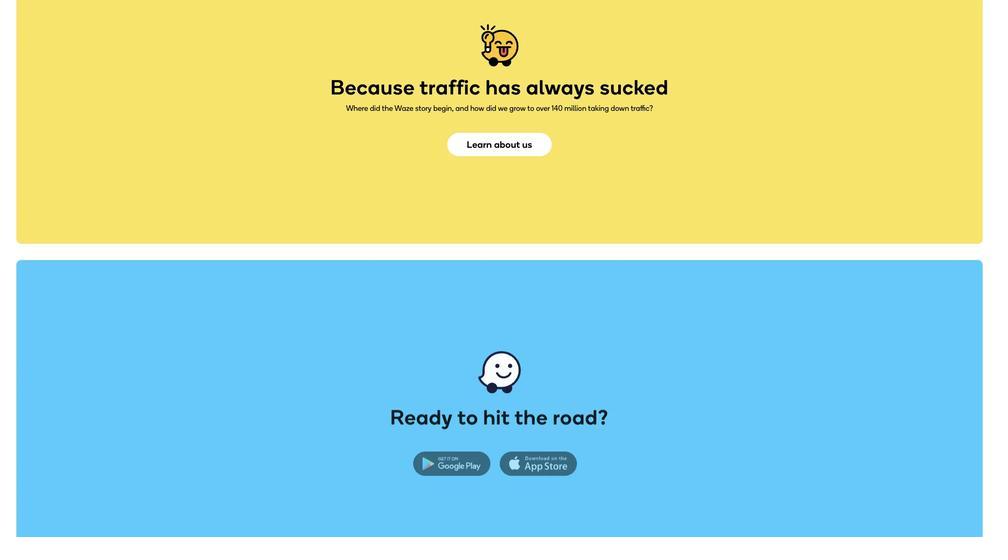 Task type: vqa. For each thing, say whether or not it's contained in the screenshot.
'Community' on the right bottom
no



Task type: describe. For each thing, give the bounding box(es) containing it.
traffic?
[[631, 104, 653, 113]]

we
[[498, 104, 508, 113]]

hit
[[483, 403, 510, 427]]

has
[[486, 75, 521, 99]]

grow
[[509, 104, 526, 113]]

begin,
[[433, 104, 454, 113]]

where
[[346, 104, 368, 113]]

learn about us
[[467, 139, 532, 150]]

over
[[536, 104, 550, 113]]

road?
[[553, 403, 609, 427]]

because traffic has always sucked where did the waze story begin, and how did we grow to over 140 million taking down traffic?
[[330, 75, 669, 113]]

traffic
[[420, 75, 481, 99]]

and
[[455, 104, 469, 113]]

taking
[[588, 104, 609, 113]]



Task type: locate. For each thing, give the bounding box(es) containing it.
0 vertical spatial the
[[382, 104, 393, 113]]

2 did from the left
[[486, 104, 496, 113]]

to
[[527, 104, 534, 113], [457, 403, 478, 427]]

0 horizontal spatial to
[[457, 403, 478, 427]]

1 vertical spatial the
[[515, 403, 548, 427]]

1 horizontal spatial the
[[515, 403, 548, 427]]

0 horizontal spatial did
[[370, 104, 380, 113]]

did
[[370, 104, 380, 113], [486, 104, 496, 113]]

how
[[470, 104, 484, 113]]

the
[[382, 104, 393, 113], [515, 403, 548, 427]]

sucked
[[600, 75, 669, 99]]

learn
[[467, 139, 492, 150]]

1 did from the left
[[370, 104, 380, 113]]

always
[[526, 75, 595, 99]]

0 horizontal spatial the
[[382, 104, 393, 113]]

learn about us link
[[447, 133, 552, 156]]

because
[[330, 75, 415, 99]]

down
[[611, 104, 629, 113]]

0 vertical spatial to
[[527, 104, 534, 113]]

did left we on the top of the page
[[486, 104, 496, 113]]

waze
[[394, 104, 413, 113]]

1 horizontal spatial to
[[527, 104, 534, 113]]

140
[[552, 104, 563, 113]]

did right where
[[370, 104, 380, 113]]

million
[[564, 104, 586, 113]]

to left over
[[527, 104, 534, 113]]

to inside the because traffic has always sucked where did the waze story begin, and how did we grow to over 140 million taking down traffic?
[[527, 104, 534, 113]]

us
[[522, 139, 532, 150]]

the inside the because traffic has always sucked where did the waze story begin, and how did we grow to over 140 million taking down traffic?
[[382, 104, 393, 113]]

the left waze
[[382, 104, 393, 113]]

ready to hit the road?
[[390, 403, 609, 427]]

ready
[[390, 403, 453, 427]]

story
[[415, 104, 432, 113]]

to left the hit
[[457, 403, 478, 427]]

the right the hit
[[515, 403, 548, 427]]

1 vertical spatial to
[[457, 403, 478, 427]]

about
[[494, 139, 520, 150]]

1 horizontal spatial did
[[486, 104, 496, 113]]



